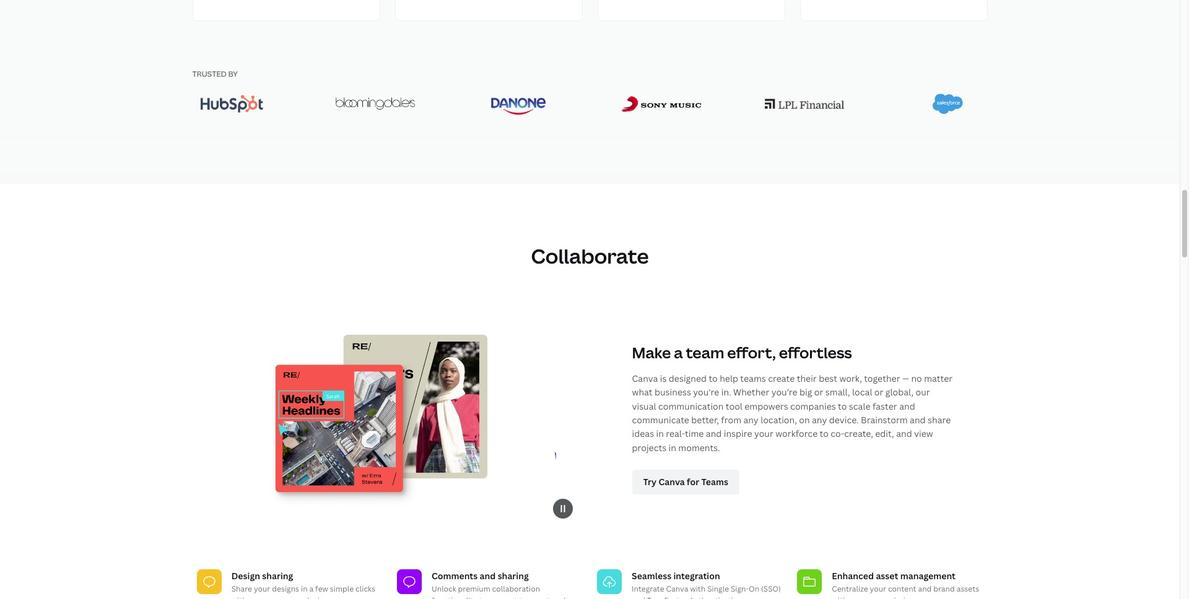 Task type: locate. For each thing, give the bounding box(es) containing it.
you're
[[772, 387, 798, 398]]

local
[[853, 387, 873, 398]]

in down communicate
[[656, 428, 664, 440]]

1 horizontal spatial in
[[656, 428, 664, 440]]

your inside enhanced asset management centralize your content and brand assets with access permissions.
[[870, 584, 887, 595]]

sharing up "collaboration" in the bottom of the page
[[498, 570, 529, 582]]

on up workforce
[[799, 414, 810, 426]]

and down 'management'
[[918, 584, 932, 595]]

share
[[232, 584, 252, 595]]

on down designs at left
[[279, 596, 288, 600]]

and inside enhanced asset management centralize your content and brand assets with access permissions.
[[918, 584, 932, 595]]

device. up the co- in the bottom of the page
[[829, 414, 859, 426]]

comments and sharing unlock premium collaboration functionality to support teams at scale.
[[432, 570, 572, 600]]

in
[[656, 428, 664, 440], [669, 442, 677, 454], [301, 584, 308, 595]]

1 vertical spatial canva
[[666, 584, 689, 595]]

1 vertical spatial a
[[309, 584, 314, 595]]

or right the 'big'
[[815, 387, 824, 398]]

factor
[[664, 596, 687, 600]]

your
[[755, 428, 774, 440], [254, 584, 270, 595], [870, 584, 887, 595]]

inspire
[[724, 428, 752, 440]]

a
[[674, 342, 683, 363], [309, 584, 314, 595]]

device.
[[829, 414, 859, 426], [304, 596, 330, 600]]

0 horizontal spatial canva
[[632, 373, 658, 385]]

in.
[[722, 387, 732, 398]]

big
[[800, 387, 812, 398]]

sharing inside comments and sharing unlock premium collaboration functionality to support teams at scale.
[[498, 570, 529, 582]]

content
[[888, 584, 917, 595]]

a left few
[[309, 584, 314, 595]]

canva is designed to help teams create their best work, together — no matter what business you're in. whether you're big or small, local or global, our visual communication tool empowers companies to scale faster and communicate better, from any location, on any device. brainstorm and share ideas in real-time and inspire your workforce to co-create, edit, and view projects in moments.
[[632, 373, 953, 454]]

to
[[709, 373, 718, 385], [838, 401, 847, 412], [820, 428, 829, 440], [479, 596, 487, 600]]

any down designs at left
[[290, 596, 303, 600]]

any down companies at the right of page
[[812, 414, 827, 426]]

1 horizontal spatial on
[[799, 414, 810, 426]]

1 horizontal spatial a
[[674, 342, 683, 363]]

2 horizontal spatial in
[[669, 442, 677, 454]]

1 horizontal spatial or
[[875, 387, 884, 398]]

sharing up designs at left
[[262, 570, 293, 582]]

teams inside canva is designed to help teams create their best work, together — no matter what business you're in. whether you're big or small, local or global, our visual communication tool empowers companies to scale faster and communicate better, from any location, on any device. brainstorm and share ideas in real-time and inspire your workforce to co-create, edit, and view projects in moments.
[[741, 373, 766, 385]]

1 vertical spatial on
[[279, 596, 288, 600]]

0 horizontal spatial or
[[815, 387, 824, 398]]

help
[[720, 373, 738, 385]]

0 vertical spatial device.
[[829, 414, 859, 426]]

0 horizontal spatial sharing
[[262, 570, 293, 582]]

and
[[900, 401, 915, 412], [910, 414, 926, 426], [706, 428, 722, 440], [897, 428, 912, 440], [480, 570, 496, 582], [918, 584, 932, 595], [632, 596, 646, 600]]

real-
[[666, 428, 685, 440]]

canva up what
[[632, 373, 658, 385]]

companies
[[791, 401, 836, 412]]

in down real-
[[669, 442, 677, 454]]

0 vertical spatial on
[[799, 414, 810, 426]]

effortless
[[779, 342, 852, 363]]

1 vertical spatial teams
[[519, 596, 541, 600]]

or down together
[[875, 387, 884, 398]]

enhanced asset management centralize your content and brand assets with access permissions.
[[832, 570, 980, 600]]

your inside design sharing share your designs in a few simple clicks with anyone, on any device.
[[254, 584, 270, 595]]

no
[[912, 373, 922, 385]]

or
[[815, 387, 824, 398], [875, 387, 884, 398]]

co-
[[831, 428, 845, 440]]

1 horizontal spatial with
[[690, 584, 706, 595]]

on
[[799, 414, 810, 426], [279, 596, 288, 600]]

what
[[632, 387, 653, 398]]

effort,
[[728, 342, 776, 363]]

1 vertical spatial device.
[[304, 596, 330, 600]]

and right edit,
[[897, 428, 912, 440]]

1 horizontal spatial canva
[[666, 584, 689, 595]]

0 vertical spatial in
[[656, 428, 664, 440]]

better,
[[692, 414, 719, 426]]

to up you're
[[709, 373, 718, 385]]

0 vertical spatial teams
[[741, 373, 766, 385]]

collaboration
[[492, 584, 540, 595]]

0 horizontal spatial teams
[[519, 596, 541, 600]]

0 vertical spatial canva
[[632, 373, 658, 385]]

1 or from the left
[[815, 387, 824, 398]]

with down share
[[232, 596, 247, 600]]

your down asset
[[870, 584, 887, 595]]

collaborate
[[531, 243, 649, 269]]

ideas
[[632, 428, 654, 440]]

2 sharing from the left
[[498, 570, 529, 582]]

and down the integrate
[[632, 596, 646, 600]]

designs
[[272, 584, 299, 595]]

two-
[[647, 596, 664, 600]]

your inside canva is designed to help teams create their best work, together — no matter what business you're in. whether you're big or small, local or global, our visual communication tool empowers companies to scale faster and communicate better, from any location, on any device. brainstorm and share ideas in real-time and inspire your workforce to co-create, edit, and view projects in moments.
[[755, 428, 774, 440]]

with down 'integration'
[[690, 584, 706, 595]]

whether
[[734, 387, 770, 398]]

0 horizontal spatial with
[[232, 596, 247, 600]]

0 horizontal spatial in
[[301, 584, 308, 595]]

device. down few
[[304, 596, 330, 600]]

projects
[[632, 442, 667, 454]]

danone image
[[491, 92, 546, 115]]

to inside comments and sharing unlock premium collaboration functionality to support teams at scale.
[[479, 596, 487, 600]]

any up inspire in the bottom right of the page
[[744, 414, 759, 426]]

their
[[797, 373, 817, 385]]

together
[[864, 373, 901, 385]]

2 horizontal spatial any
[[812, 414, 827, 426]]

your up "anyone,"
[[254, 584, 270, 595]]

centralize
[[832, 584, 868, 595]]

trusted by
[[192, 69, 238, 79]]

anyone,
[[249, 596, 277, 600]]

sharing
[[262, 570, 293, 582], [498, 570, 529, 582]]

0 horizontal spatial on
[[279, 596, 288, 600]]

a left team
[[674, 342, 683, 363]]

brainstorm
[[861, 414, 908, 426]]

1 horizontal spatial sharing
[[498, 570, 529, 582]]

2 vertical spatial in
[[301, 584, 308, 595]]

designed
[[669, 373, 707, 385]]

teams up whether
[[741, 373, 766, 385]]

seamless
[[632, 570, 672, 582]]

lpl financial image
[[765, 99, 845, 109]]

best
[[819, 373, 838, 385]]

2 horizontal spatial your
[[870, 584, 887, 595]]

to down premium
[[479, 596, 487, 600]]

any
[[744, 414, 759, 426], [812, 414, 827, 426], [290, 596, 303, 600]]

view
[[914, 428, 933, 440]]

1 horizontal spatial your
[[755, 428, 774, 440]]

1 horizontal spatial device.
[[829, 414, 859, 426]]

create
[[768, 373, 795, 385]]

comments
[[432, 570, 478, 582]]

0 horizontal spatial your
[[254, 584, 270, 595]]

2 horizontal spatial with
[[832, 596, 848, 600]]

0 horizontal spatial any
[[290, 596, 303, 600]]

time
[[685, 428, 704, 440]]

with down centralize
[[832, 596, 848, 600]]

on inside canva is designed to help teams create their best work, together — no matter what business you're in. whether you're big or small, local or global, our visual communication tool empowers companies to scale faster and communicate better, from any location, on any device. brainstorm and share ideas in real-time and inspire your workforce to co-create, edit, and view projects in moments.
[[799, 414, 810, 426]]

1 horizontal spatial teams
[[741, 373, 766, 385]]

0 horizontal spatial a
[[309, 584, 314, 595]]

0 horizontal spatial device.
[[304, 596, 330, 600]]

teams
[[741, 373, 766, 385], [519, 596, 541, 600]]

sharing inside design sharing share your designs in a few simple clicks with anyone, on any device.
[[262, 570, 293, 582]]

matter
[[924, 373, 953, 385]]

in left few
[[301, 584, 308, 595]]

seamless integration integrate canva with single sign-on (sso) and two-factor authentication.
[[632, 570, 781, 600]]

1 vertical spatial in
[[669, 442, 677, 454]]

your down "location,"
[[755, 428, 774, 440]]

(sso)
[[761, 584, 781, 595]]

canva
[[632, 373, 658, 385], [666, 584, 689, 595]]

canva up factor
[[666, 584, 689, 595]]

and up premium
[[480, 570, 496, 582]]

in inside design sharing share your designs in a few simple clicks with anyone, on any device.
[[301, 584, 308, 595]]

1 sharing from the left
[[262, 570, 293, 582]]

from
[[721, 414, 742, 426]]

access
[[849, 596, 874, 600]]

team
[[686, 342, 725, 363]]

device. inside design sharing share your designs in a few simple clicks with anyone, on any device.
[[304, 596, 330, 600]]

single
[[708, 584, 729, 595]]

communication
[[659, 401, 724, 412]]

teams down "collaboration" in the bottom of the page
[[519, 596, 541, 600]]

and inside comments and sharing unlock premium collaboration functionality to support teams at scale.
[[480, 570, 496, 582]]

by
[[228, 69, 238, 79]]



Task type: describe. For each thing, give the bounding box(es) containing it.
brand
[[934, 584, 955, 595]]

canva inside canva is designed to help teams create their best work, together — no matter what business you're in. whether you're big or small, local or global, our visual communication tool empowers companies to scale faster and communicate better, from any location, on any device. brainstorm and share ideas in real-time and inspire your workforce to co-create, edit, and view projects in moments.
[[632, 373, 658, 385]]

design sharing share your designs in a few simple clicks with anyone, on any device.
[[232, 570, 375, 600]]

workforce
[[776, 428, 818, 440]]

visual
[[632, 401, 656, 412]]

salesforce image
[[933, 93, 963, 114]]

share
[[928, 414, 951, 426]]

make a team effort, effortless
[[632, 342, 852, 363]]

enhanced
[[832, 570, 874, 582]]

and up "view"
[[910, 414, 926, 426]]

location,
[[761, 414, 797, 426]]

hubspot image
[[201, 95, 263, 113]]

at
[[543, 596, 550, 600]]

integrate
[[632, 584, 665, 595]]

management
[[901, 570, 956, 582]]

small,
[[826, 387, 850, 398]]

edit,
[[876, 428, 894, 440]]

you're
[[693, 387, 720, 398]]

—
[[903, 373, 910, 385]]

to down 'small,'
[[838, 401, 847, 412]]

device. inside canva is designed to help teams create their best work, together — no matter what business you're in. whether you're big or small, local or global, our visual communication tool empowers companies to scale faster and communicate better, from any location, on any device. brainstorm and share ideas in real-time and inspire your workforce to co-create, edit, and view projects in moments.
[[829, 414, 859, 426]]

2 or from the left
[[875, 387, 884, 398]]

premium
[[458, 584, 491, 595]]

bloomingdale's image
[[336, 97, 415, 110]]

clicks
[[356, 584, 375, 595]]

our
[[916, 387, 930, 398]]

asset
[[876, 570, 899, 582]]

simple
[[330, 584, 354, 595]]

and down "global,"
[[900, 401, 915, 412]]

make
[[632, 342, 671, 363]]

on
[[749, 584, 760, 595]]

assets
[[957, 584, 980, 595]]

empowers
[[745, 401, 788, 412]]

with inside design sharing share your designs in a few simple clicks with anyone, on any device.
[[232, 596, 247, 600]]

functionality
[[432, 596, 478, 600]]

permissions.
[[875, 596, 921, 600]]

to left the co- in the bottom of the page
[[820, 428, 829, 440]]

any inside design sharing share your designs in a few simple clicks with anyone, on any device.
[[290, 596, 303, 600]]

moments.
[[679, 442, 720, 454]]

sign-
[[731, 584, 749, 595]]

support
[[489, 596, 518, 600]]

business
[[655, 387, 691, 398]]

design
[[232, 570, 260, 582]]

few
[[315, 584, 328, 595]]

1 horizontal spatial any
[[744, 414, 759, 426]]

sony music image
[[622, 96, 701, 112]]

faster
[[873, 401, 898, 412]]

on inside design sharing share your designs in a few simple clicks with anyone, on any device.
[[279, 596, 288, 600]]

with inside enhanced asset management centralize your content and brand assets with access permissions.
[[832, 596, 848, 600]]

global,
[[886, 387, 914, 398]]

and down better,
[[706, 428, 722, 440]]

is
[[660, 373, 667, 385]]

authentication.
[[689, 596, 745, 600]]

0 vertical spatial a
[[674, 342, 683, 363]]

scale.
[[552, 596, 572, 600]]

create,
[[845, 428, 873, 440]]

scale
[[849, 401, 871, 412]]

teams inside comments and sharing unlock premium collaboration functionality to support teams at scale.
[[519, 596, 541, 600]]

tool
[[726, 401, 743, 412]]

and inside seamless integration integrate canva with single sign-on (sso) and two-factor authentication.
[[632, 596, 646, 600]]

work,
[[840, 373, 862, 385]]

trusted
[[192, 69, 227, 79]]

a inside design sharing share your designs in a few simple clicks with anyone, on any device.
[[309, 584, 314, 595]]

communicate
[[632, 414, 689, 426]]

with inside seamless integration integrate canva with single sign-on (sso) and two-factor authentication.
[[690, 584, 706, 595]]

integration
[[674, 570, 720, 582]]

canva inside seamless integration integrate canva with single sign-on (sso) and two-factor authentication.
[[666, 584, 689, 595]]

unlock
[[432, 584, 456, 595]]



Task type: vqa. For each thing, say whether or not it's contained in the screenshot.


